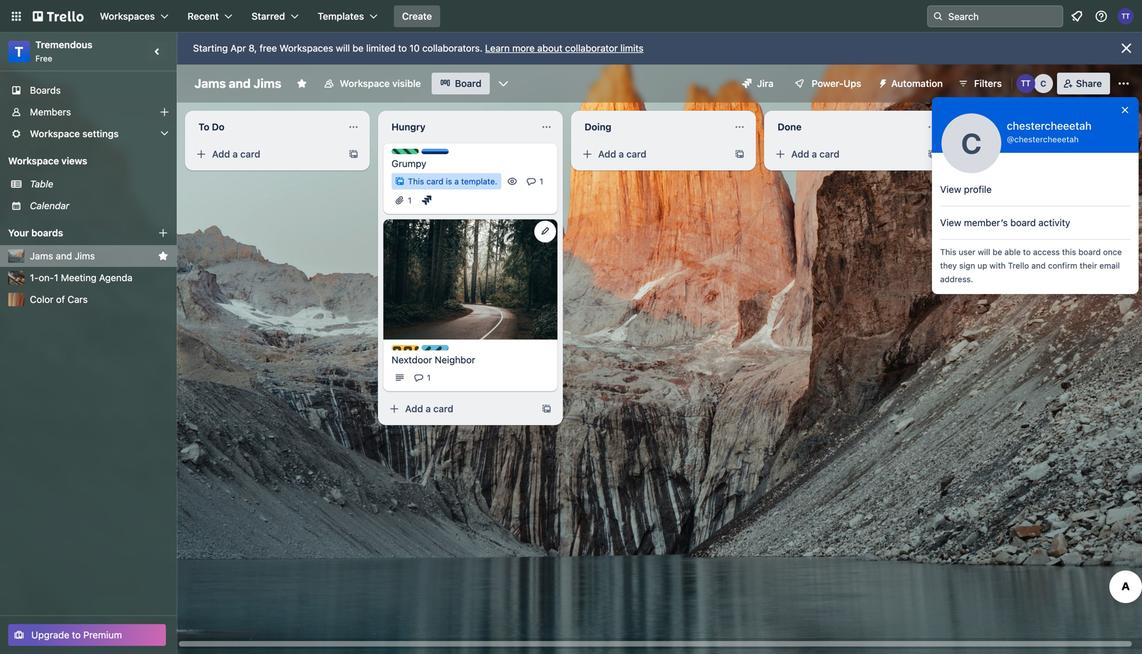 Task type: locate. For each thing, give the bounding box(es) containing it.
be up the with
[[993, 248, 1003, 257]]

to
[[398, 43, 407, 54], [1023, 248, 1031, 257], [72, 630, 81, 641]]

add a card button
[[190, 143, 340, 165], [577, 143, 726, 165], [770, 143, 919, 165], [384, 398, 533, 420]]

add down do at the left of the page
[[212, 149, 230, 160]]

free
[[35, 54, 52, 63]]

edit card image
[[540, 226, 551, 237]]

chestercheeetah (chestercheeetah) image left share button at the top right of the page
[[1034, 74, 1053, 93]]

1 vertical spatial jams and jims
[[30, 251, 95, 262]]

free
[[260, 43, 277, 54]]

add a card button down neighbor
[[384, 398, 533, 420]]

1 vertical spatial terry turtle (terryturtle) image
[[1016, 74, 1036, 93]]

create from template… image
[[348, 149, 359, 160], [734, 149, 745, 160], [541, 404, 552, 415]]

workspace for workspace settings
[[30, 128, 80, 139]]

card down the done text box
[[820, 149, 840, 160]]

templates button
[[310, 5, 386, 27]]

jams down starting
[[194, 76, 226, 91]]

0 vertical spatial c
[[1041, 79, 1047, 88]]

jams and jims down your boards with 3 items element
[[30, 251, 95, 262]]

1 horizontal spatial terry turtle (terryturtle) image
[[1118, 8, 1134, 24]]

add a card button down to do 'text box' on the top left
[[190, 143, 340, 165]]

card down doing text box
[[627, 149, 647, 160]]

t
[[15, 44, 23, 60]]

add down 'done'
[[792, 149, 809, 160]]

1 vertical spatial be
[[993, 248, 1003, 257]]

this down grumpy
[[408, 177, 424, 186]]

1 vertical spatial board
[[1079, 248, 1101, 257]]

card down to do 'text box' on the top left
[[240, 149, 260, 160]]

add
[[982, 120, 1000, 131], [212, 149, 230, 160], [598, 149, 616, 160], [792, 149, 809, 160], [405, 404, 423, 415]]

jims up 1-on-1 meeting agenda
[[75, 251, 95, 262]]

create
[[402, 11, 432, 22]]

cars inside the color: sky, title: "flying cars" element
[[461, 346, 479, 356]]

be left limited
[[353, 43, 364, 54]]

0 vertical spatial jams
[[194, 76, 226, 91]]

jams and jims down apr
[[194, 76, 281, 91]]

board up able
[[1011, 217, 1036, 228]]

tremendous
[[35, 39, 93, 50]]

and down access
[[1032, 261, 1046, 271]]

terry turtle (terryturtle) image
[[1118, 8, 1134, 24], [1016, 74, 1036, 93]]

2 vertical spatial workspace
[[8, 155, 59, 167]]

1 horizontal spatial jams and jims
[[194, 76, 281, 91]]

0 vertical spatial chestercheeetah
[[1007, 119, 1092, 132]]

1 vertical spatial to
[[1023, 248, 1031, 257]]

add a card down the doing
[[598, 149, 647, 160]]

0 horizontal spatial and
[[56, 251, 72, 262]]

2 horizontal spatial and
[[1032, 261, 1046, 271]]

starting apr 8, free workspaces will be limited to 10 collaborators. learn more about collaborator limits
[[193, 43, 644, 54]]

color: green, title: none image
[[392, 149, 419, 154]]

c left @
[[961, 126, 982, 160]]

1 down the "nextdoor neighbor"
[[427, 373, 431, 383]]

1-
[[30, 272, 39, 284]]

1 vertical spatial c
[[961, 126, 982, 160]]

search image
[[933, 11, 944, 22]]

and down your boards with 3 items element
[[56, 251, 72, 262]]

1 horizontal spatial and
[[229, 76, 251, 91]]

doing
[[585, 121, 612, 133]]

add a card button for to do
[[190, 143, 340, 165]]

learn more about collaborator limits link
[[485, 43, 644, 54]]

more
[[512, 43, 535, 54]]

0 vertical spatial jams and jims
[[194, 76, 281, 91]]

workspaces up star or unstar board image
[[280, 43, 333, 54]]

t link
[[8, 41, 30, 63]]

power-ups
[[812, 78, 862, 89]]

recent
[[188, 11, 219, 22]]

add down the doing
[[598, 149, 616, 160]]

2 horizontal spatial create from template… image
[[734, 149, 745, 160]]

1 horizontal spatial board
[[1079, 248, 1101, 257]]

nextdoor
[[392, 355, 432, 366]]

2 horizontal spatial to
[[1023, 248, 1031, 257]]

a
[[233, 149, 238, 160], [619, 149, 624, 160], [812, 149, 817, 160], [455, 177, 459, 186], [426, 404, 431, 415]]

add left another
[[982, 120, 1000, 131]]

be
[[353, 43, 364, 54], [993, 248, 1003, 257]]

add a card down 'done'
[[792, 149, 840, 160]]

card left is
[[427, 177, 444, 186]]

to right able
[[1023, 248, 1031, 257]]

workspace up table
[[8, 155, 59, 167]]

1 vertical spatial jams
[[30, 251, 53, 262]]

card
[[240, 149, 260, 160], [627, 149, 647, 160], [820, 149, 840, 160], [427, 177, 444, 186], [434, 404, 454, 415]]

1 vertical spatial cars
[[461, 346, 479, 356]]

jams and jims inside text box
[[194, 76, 281, 91]]

0 horizontal spatial workspaces
[[100, 11, 155, 22]]

to
[[199, 121, 209, 133]]

2 view from the top
[[940, 217, 962, 228]]

0 horizontal spatial this
[[408, 177, 424, 186]]

0 vertical spatial this
[[408, 177, 424, 186]]

0 vertical spatial view
[[940, 184, 962, 195]]

views
[[61, 155, 87, 167]]

1 horizontal spatial jims
[[254, 76, 281, 91]]

1 vertical spatial workspaces
[[280, 43, 333, 54]]

add a card button down doing text box
[[577, 143, 726, 165]]

to right upgrade
[[72, 630, 81, 641]]

able
[[1005, 248, 1021, 257]]

Board name text field
[[188, 73, 288, 95]]

starting
[[193, 43, 228, 54]]

workspace
[[340, 78, 390, 89], [30, 128, 80, 139], [8, 155, 59, 167]]

collaborator
[[565, 43, 618, 54]]

1 horizontal spatial cars
[[461, 346, 479, 356]]

add a card button down the done text box
[[770, 143, 919, 165]]

add another list button
[[957, 111, 1142, 141]]

add a card for doing
[[598, 149, 647, 160]]

1 horizontal spatial be
[[993, 248, 1003, 257]]

user
[[959, 248, 976, 257]]

will up up
[[978, 248, 991, 257]]

trello
[[1008, 261, 1029, 271]]

this for this user will be able to access this board once they sign up with trello and confirm their email address.
[[940, 248, 957, 257]]

workspace inside button
[[340, 78, 390, 89]]

primary element
[[0, 0, 1142, 33]]

this card is a template.
[[408, 177, 498, 186]]

and inside jams and jims link
[[56, 251, 72, 262]]

1 vertical spatial will
[[978, 248, 991, 257]]

open information menu image
[[1095, 10, 1108, 23]]

jams
[[194, 76, 226, 91], [30, 251, 53, 262]]

0 vertical spatial to
[[398, 43, 407, 54]]

0 vertical spatial terry turtle (terryturtle) image
[[1118, 8, 1134, 24]]

jams inside jams and jims link
[[30, 251, 53, 262]]

add for done
[[792, 149, 809, 160]]

0 horizontal spatial chestercheeetah (chestercheeetah) image
[[942, 114, 1002, 173]]

is
[[446, 177, 452, 186]]

collaborators.
[[422, 43, 483, 54]]

1 horizontal spatial jams
[[194, 76, 226, 91]]

view
[[940, 184, 962, 195], [940, 217, 962, 228]]

grumpy
[[392, 158, 426, 169]]

workspace inside 'popup button'
[[30, 128, 80, 139]]

0 vertical spatial chestercheeetah (chestercheeetah) image
[[1034, 74, 1053, 93]]

a down the done text box
[[812, 149, 817, 160]]

confirm
[[1048, 261, 1078, 271]]

workspace views
[[8, 155, 87, 167]]

workspace down limited
[[340, 78, 390, 89]]

card down the "nextdoor neighbor"
[[434, 404, 454, 415]]

0 horizontal spatial cars
[[68, 294, 88, 305]]

board
[[1011, 217, 1036, 228], [1079, 248, 1101, 257]]

1 horizontal spatial this
[[940, 248, 957, 257]]

another
[[1002, 120, 1037, 131]]

1 vertical spatial workspace
[[30, 128, 80, 139]]

0 horizontal spatial jims
[[75, 251, 95, 262]]

0 horizontal spatial to
[[72, 630, 81, 641]]

and
[[229, 76, 251, 91], [56, 251, 72, 262], [1032, 261, 1046, 271]]

create from template… image for doing
[[734, 149, 745, 160]]

board up their
[[1079, 248, 1101, 257]]

will down templates
[[336, 43, 350, 54]]

1 vertical spatial chestercheeetah
[[1015, 135, 1079, 144]]

1 right 1-
[[54, 272, 58, 284]]

1 horizontal spatial will
[[978, 248, 991, 257]]

c
[[1041, 79, 1047, 88], [961, 126, 982, 160]]

cars right flying
[[461, 346, 479, 356]]

to left 10
[[398, 43, 407, 54]]

this user will be able to access this board once they sign up with trello and confirm their email address.
[[940, 248, 1122, 284]]

to do
[[199, 121, 225, 133]]

add a card button for done
[[770, 143, 919, 165]]

calendar
[[30, 200, 69, 211]]

this up they
[[940, 248, 957, 257]]

boards
[[31, 227, 63, 239]]

a down doing text box
[[619, 149, 624, 160]]

0 vertical spatial board
[[1011, 217, 1036, 228]]

view member's board activity
[[940, 217, 1071, 228]]

1 horizontal spatial chestercheeetah (chestercheeetah) image
[[1034, 74, 1053, 93]]

color
[[30, 294, 54, 305]]

0 horizontal spatial c
[[961, 126, 982, 160]]

to inside this user will be able to access this board once they sign up with trello and confirm their email address.
[[1023, 248, 1031, 257]]

1 vertical spatial chestercheeetah (chestercheeetah) image
[[942, 114, 1002, 173]]

color: blue, title: none image
[[422, 149, 449, 154]]

agenda
[[99, 272, 133, 284]]

view up 'user'
[[940, 217, 962, 228]]

1 horizontal spatial c
[[1041, 79, 1047, 88]]

create from template… image
[[928, 149, 938, 160]]

jams up on-
[[30, 251, 53, 262]]

jims
[[254, 76, 281, 91], [75, 251, 95, 262]]

a down to do 'text box' on the top left
[[233, 149, 238, 160]]

jims left star or unstar board image
[[254, 76, 281, 91]]

0 horizontal spatial will
[[336, 43, 350, 54]]

grumpy link
[[392, 157, 549, 171]]

sm image
[[872, 73, 892, 92]]

customize views image
[[497, 77, 510, 90]]

Done text field
[[770, 116, 922, 138]]

share button
[[1057, 73, 1110, 95]]

1 view from the top
[[940, 184, 962, 195]]

card for done
[[820, 149, 840, 160]]

will
[[336, 43, 350, 54], [978, 248, 991, 257]]

0 horizontal spatial board
[[1011, 217, 1036, 228]]

upgrade to premium link
[[8, 625, 166, 647]]

with
[[990, 261, 1006, 271]]

workspace visible button
[[315, 73, 429, 95]]

jims inside jams and jims link
[[75, 251, 95, 262]]

workspaces up workspace navigation collapse icon on the top of the page
[[100, 11, 155, 22]]

limited
[[366, 43, 396, 54]]

view left profile
[[940, 184, 962, 195]]

10
[[410, 43, 420, 54]]

0 horizontal spatial create from template… image
[[348, 149, 359, 160]]

1 vertical spatial jims
[[75, 251, 95, 262]]

cars right of
[[68, 294, 88, 305]]

chestercheeetah (chestercheeetah) image
[[1034, 74, 1053, 93], [942, 114, 1002, 173]]

0 vertical spatial jims
[[254, 76, 281, 91]]

table link
[[30, 177, 169, 191]]

workspace down 'members'
[[30, 128, 80, 139]]

0 horizontal spatial jams
[[30, 251, 53, 262]]

and down apr
[[229, 76, 251, 91]]

nextdoor neighbor
[[392, 355, 475, 366]]

1 horizontal spatial to
[[398, 43, 407, 54]]

1 vertical spatial this
[[940, 248, 957, 257]]

and inside this user will be able to access this board once they sign up with trello and confirm their email address.
[[1032, 261, 1046, 271]]

add a card down do at the left of the page
[[212, 149, 260, 160]]

0 vertical spatial workspace
[[340, 78, 390, 89]]

about
[[537, 43, 563, 54]]

0 horizontal spatial be
[[353, 43, 364, 54]]

back to home image
[[33, 5, 84, 27]]

add a card for done
[[792, 149, 840, 160]]

chestercheeetah
[[1007, 119, 1092, 132], [1015, 135, 1079, 144]]

1 horizontal spatial create from template… image
[[541, 404, 552, 415]]

1 horizontal spatial workspaces
[[280, 43, 333, 54]]

0 vertical spatial workspaces
[[100, 11, 155, 22]]

will inside this user will be able to access this board once they sign up with trello and confirm their email address.
[[978, 248, 991, 257]]

template.
[[461, 177, 498, 186]]

1-on-1 meeting agenda
[[30, 272, 133, 284]]

settings
[[82, 128, 119, 139]]

0 horizontal spatial terry turtle (terryturtle) image
[[1016, 74, 1036, 93]]

chestercheeetah (chestercheeetah) image left @
[[942, 114, 1002, 173]]

0 horizontal spatial jams and jims
[[30, 251, 95, 262]]

1 vertical spatial view
[[940, 217, 962, 228]]

0 vertical spatial cars
[[68, 294, 88, 305]]

terry turtle (terryturtle) image right open information menu icon
[[1118, 8, 1134, 24]]

jira icon image
[[742, 79, 752, 88]]

board inside this user will be able to access this board once they sign up with trello and confirm their email address.
[[1079, 248, 1101, 257]]

0 notifications image
[[1069, 8, 1085, 24]]

terry turtle (terryturtle) image right 'filters'
[[1016, 74, 1036, 93]]

c left share button at the top right of the page
[[1041, 79, 1047, 88]]

this inside this user will be able to access this board once they sign up with trello and confirm their email address.
[[940, 248, 957, 257]]

color: yellow, title: none image
[[392, 345, 419, 351]]

power-
[[812, 78, 844, 89]]

add a card
[[212, 149, 260, 160], [598, 149, 647, 160], [792, 149, 840, 160], [405, 404, 454, 415]]



Task type: vqa. For each thing, say whether or not it's contained in the screenshot.
rightmost My
no



Task type: describe. For each thing, give the bounding box(es) containing it.
add board image
[[158, 228, 169, 239]]

1 left sm image
[[408, 196, 412, 205]]

jams and jims link
[[30, 250, 152, 263]]

color: sky, title: "flying cars" element
[[422, 345, 479, 356]]

ups
[[844, 78, 862, 89]]

board
[[455, 78, 482, 89]]

chestercheeetah @ chestercheeetah
[[1007, 119, 1092, 144]]

learn
[[485, 43, 510, 54]]

member's
[[964, 217, 1008, 228]]

0 vertical spatial be
[[353, 43, 364, 54]]

members link
[[0, 101, 177, 123]]

filters
[[974, 78, 1002, 89]]

add another list
[[982, 120, 1053, 131]]

your
[[8, 227, 29, 239]]

hungry
[[392, 121, 426, 133]]

sign
[[960, 261, 976, 271]]

starred button
[[243, 5, 307, 27]]

on-
[[39, 272, 54, 284]]

show menu image
[[1117, 77, 1131, 90]]

create from template… image for to do
[[348, 149, 359, 160]]

1 up edit card icon
[[540, 177, 543, 186]]

nextdoor neighbor link
[[392, 354, 549, 367]]

jims inside jams and jims text box
[[254, 76, 281, 91]]

workspace for workspace views
[[8, 155, 59, 167]]

starred icon image
[[158, 251, 169, 262]]

workspace for workspace visible
[[340, 78, 390, 89]]

c button
[[1034, 74, 1053, 93]]

@
[[1007, 135, 1015, 144]]

apr
[[231, 43, 246, 54]]

add for doing
[[598, 149, 616, 160]]

starred
[[252, 11, 285, 22]]

do
[[212, 121, 225, 133]]

Hungry text field
[[384, 116, 536, 138]]

add a card for to do
[[212, 149, 260, 160]]

up
[[978, 261, 988, 271]]

recent button
[[179, 5, 241, 27]]

a for done
[[812, 149, 817, 160]]

chestercheeetah inside chestercheeetah @ chestercheeetah
[[1015, 135, 1079, 144]]

automation button
[[872, 73, 951, 95]]

color of cars
[[30, 294, 88, 305]]

card for to do
[[240, 149, 260, 160]]

view for view profile
[[940, 184, 962, 195]]

sm image
[[420, 194, 434, 207]]

this
[[1062, 248, 1077, 257]]

create button
[[394, 5, 440, 27]]

calendar link
[[30, 199, 169, 213]]

members
[[30, 106, 71, 118]]

your boards with 3 items element
[[8, 225, 137, 241]]

they
[[940, 261, 957, 271]]

filters button
[[954, 73, 1006, 95]]

a for doing
[[619, 149, 624, 160]]

workspace navigation collapse icon image
[[148, 42, 167, 61]]

of
[[56, 294, 65, 305]]

tremendous free
[[35, 39, 93, 63]]

jams inside jams and jims text box
[[194, 76, 226, 91]]

flying
[[435, 346, 459, 356]]

close image
[[1120, 105, 1131, 116]]

view for view member's board activity
[[940, 217, 962, 228]]

workspace visible
[[340, 78, 421, 89]]

a right is
[[455, 177, 459, 186]]

access
[[1033, 248, 1060, 257]]

Search field
[[944, 6, 1063, 27]]

done
[[778, 121, 802, 133]]

be inside this user will be able to access this board once they sign up with trello and confirm their email address.
[[993, 248, 1003, 257]]

meeting
[[61, 272, 97, 284]]

templates
[[318, 11, 364, 22]]

view profile
[[940, 184, 992, 195]]

your boards
[[8, 227, 63, 239]]

profile
[[964, 184, 992, 195]]

2 vertical spatial to
[[72, 630, 81, 641]]

jira button
[[734, 73, 782, 95]]

automation
[[892, 78, 943, 89]]

To Do text field
[[190, 116, 343, 138]]

email
[[1100, 261, 1120, 271]]

star or unstar board image
[[296, 78, 307, 89]]

and inside jams and jims text box
[[229, 76, 251, 91]]

list
[[1040, 120, 1053, 131]]

a for to do
[[233, 149, 238, 160]]

cars inside color of cars link
[[68, 294, 88, 305]]

address.
[[940, 275, 974, 284]]

flying cars
[[435, 346, 479, 356]]

8,
[[249, 43, 257, 54]]

visible
[[392, 78, 421, 89]]

0 vertical spatial will
[[336, 43, 350, 54]]

card for doing
[[627, 149, 647, 160]]

premium
[[83, 630, 122, 641]]

upgrade to premium
[[31, 630, 122, 641]]

add down "nextdoor"
[[405, 404, 423, 415]]

color of cars link
[[30, 293, 169, 307]]

board link
[[432, 73, 490, 95]]

upgrade
[[31, 630, 69, 641]]

activity
[[1039, 217, 1071, 228]]

add inside add another list button
[[982, 120, 1000, 131]]

jira
[[757, 78, 774, 89]]

this for this card is a template.
[[408, 177, 424, 186]]

boards
[[30, 85, 61, 96]]

c inside button
[[1041, 79, 1047, 88]]

workspaces button
[[92, 5, 177, 27]]

a down the "nextdoor neighbor"
[[426, 404, 431, 415]]

their
[[1080, 261, 1098, 271]]

workspace settings button
[[0, 123, 177, 145]]

workspaces inside dropdown button
[[100, 11, 155, 22]]

add a card button for doing
[[577, 143, 726, 165]]

share
[[1076, 78, 1102, 89]]

boards link
[[0, 80, 177, 101]]

once
[[1103, 248, 1122, 257]]

neighbor
[[435, 355, 475, 366]]

Doing text field
[[577, 116, 729, 138]]

add a card down the "nextdoor neighbor"
[[405, 404, 454, 415]]

add for to do
[[212, 149, 230, 160]]



